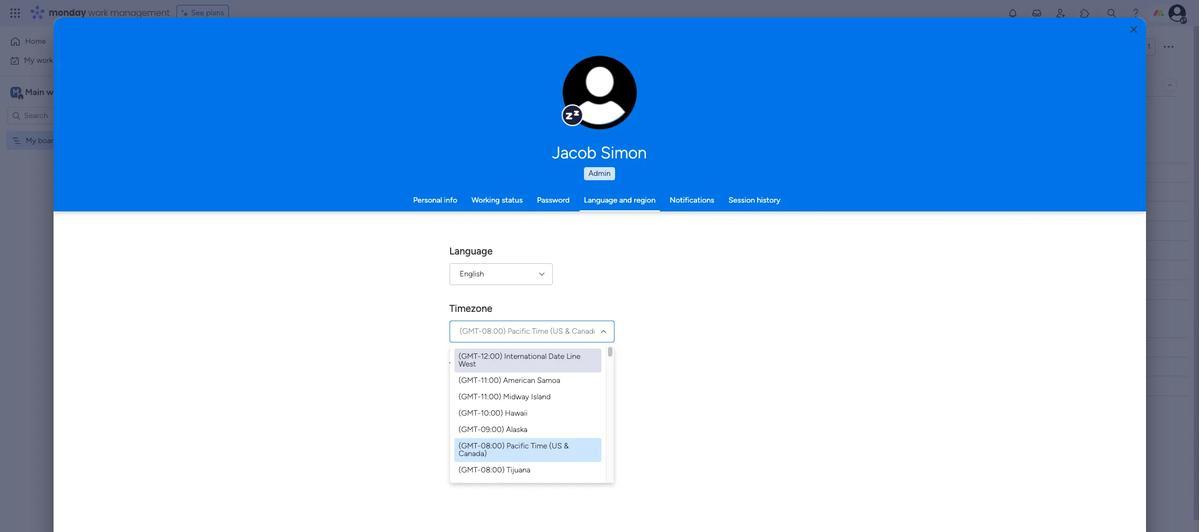 Task type: describe. For each thing, give the bounding box(es) containing it.
session
[[729, 196, 755, 205]]

help image
[[1130, 8, 1141, 19]]

see
[[191, 8, 204, 17]]

notifications image
[[1007, 8, 1018, 19]]

stuck
[[462, 246, 482, 255]]

change profile picture
[[577, 99, 623, 116]]

2023 for november 17, 2023
[[515, 447, 532, 457]]

date
[[547, 342, 563, 352]]

picture
[[589, 108, 611, 116]]

0 vertical spatial 08:00)
[[482, 327, 506, 336]]

invite members image
[[1056, 8, 1066, 19]]

tijuana
[[507, 465, 530, 475]]

personal
[[413, 196, 442, 205]]

notifications
[[670, 196, 714, 205]]

12:00)
[[481, 352, 502, 361]]

jacob
[[552, 143, 597, 163]]

working on it
[[450, 207, 495, 216]]

16:47
[[502, 396, 521, 406]]

see plans
[[191, 8, 224, 17]]

and
[[619, 196, 632, 205]]

line
[[567, 352, 581, 361]]

change profile picture button
[[563, 56, 637, 130]]

board
[[38, 136, 58, 145]]

notifications link
[[670, 196, 714, 205]]

24
[[466, 396, 475, 406]]

(gmt- inside (gmt-08:00) pacific time (us & canada)
[[459, 441, 481, 451]]

1 vertical spatial 1
[[233, 207, 236, 216]]

(gmt- down time format
[[459, 376, 481, 385]]

date inside (gmt-12:00) international date line west
[[549, 352, 565, 361]]

language for language and region
[[584, 196, 617, 205]]

info
[[444, 196, 457, 205]]

(gmt-10:00) hawaii
[[459, 409, 527, 418]]

invite / 1
[[1122, 42, 1151, 51]]

1 vertical spatial &
[[564, 441, 569, 451]]

(gmt- down 24
[[459, 409, 481, 418]]

personal info link
[[413, 196, 457, 205]]

session history link
[[729, 196, 781, 205]]

17 november, 2023
[[466, 463, 532, 472]]

2 vertical spatial time
[[531, 441, 547, 451]]

work for my
[[36, 55, 53, 65]]

0 vertical spatial (gmt-08:00) pacific time (us & canada)
[[460, 327, 600, 336]]

(gmt- down november
[[459, 465, 481, 475]]

0 horizontal spatial date
[[449, 429, 470, 441]]

close image
[[1131, 25, 1137, 34]]

region
[[634, 196, 656, 205]]

(gmt- up november
[[459, 425, 481, 434]]

select product image
[[10, 8, 21, 19]]

plans
[[206, 8, 224, 17]]

work for monday
[[88, 7, 108, 19]]

2 vertical spatial 08:00)
[[481, 465, 505, 475]]

(gmt-12:00) international date line west
[[459, 352, 581, 369]]

1 vertical spatial (gmt-08:00) pacific time (us & canada)
[[459, 441, 569, 458]]

november 17, 2023
[[466, 447, 532, 457]]

2023 for 17 november, 2023
[[515, 463, 532, 472]]

inbox image
[[1031, 8, 1042, 19]]

working status
[[472, 196, 523, 205]]

alaska
[[506, 425, 528, 434]]

hawaii
[[505, 409, 527, 418]]

Search in workspace field
[[23, 109, 91, 122]]

language and region link
[[584, 196, 656, 205]]

10:00)
[[481, 409, 503, 418]]

home
[[25, 37, 46, 46]]

jacob simon
[[552, 143, 647, 163]]

(gmt- up status
[[460, 327, 482, 336]]

hours for 24 hours
[[477, 396, 500, 406]]

my board
[[26, 136, 58, 145]]

date format
[[449, 429, 503, 441]]

24 hours 16:47
[[466, 396, 521, 406]]

samoa
[[537, 376, 560, 385]]

my for my board
[[26, 136, 36, 145]]

(gmt-08:00) tijuana
[[459, 465, 530, 475]]

workspace selection element
[[10, 86, 91, 100]]

my for my work
[[24, 55, 35, 65]]

m
[[13, 87, 19, 96]]

time format
[[449, 360, 504, 372]]

language and region
[[584, 196, 656, 205]]

1 horizontal spatial canada)
[[572, 327, 600, 336]]

working for working on it
[[450, 207, 478, 216]]

invite / 1 button
[[1101, 38, 1156, 56]]

pm
[[524, 379, 536, 389]]

hours for 12 hours
[[476, 379, 498, 389]]

profile
[[603, 99, 623, 107]]

due date
[[532, 342, 563, 352]]

november
[[466, 447, 502, 457]]

project 1
[[207, 207, 236, 216]]

column information image for due date
[[570, 343, 579, 352]]

international
[[504, 352, 547, 361]]

management
[[110, 7, 170, 19]]

change
[[577, 99, 601, 107]]

0 horizontal spatial canada)
[[459, 449, 487, 458]]



Task type: locate. For each thing, give the bounding box(es) containing it.
1 vertical spatial date
[[449, 429, 470, 441]]

collapse board header image
[[1166, 81, 1175, 90]]

history
[[757, 196, 781, 205]]

date down date
[[549, 352, 565, 361]]

1 2023 from the top
[[515, 447, 532, 457]]

simon
[[601, 143, 647, 163]]

personal info
[[413, 196, 457, 205]]

status
[[461, 342, 484, 352]]

1 vertical spatial 2023
[[515, 463, 532, 472]]

1 horizontal spatial 1
[[1147, 42, 1151, 51]]

0 vertical spatial work
[[88, 7, 108, 19]]

nov
[[538, 207, 551, 216]]

format for date format
[[473, 429, 503, 441]]

11:00) up 24 hours 16:47
[[481, 376, 501, 385]]

workspace
[[46, 87, 90, 97]]

1 vertical spatial time
[[449, 360, 471, 372]]

Status field
[[459, 341, 486, 353]]

working up on
[[472, 196, 500, 205]]

12 hours 04:47 pm
[[466, 379, 536, 389]]

format for time format
[[473, 360, 504, 372]]

0 horizontal spatial column information image
[[494, 343, 503, 352]]

see plans button
[[176, 5, 229, 21]]

column information image
[[494, 343, 503, 352], [570, 343, 579, 352]]

working
[[472, 196, 500, 205], [450, 207, 478, 216]]

home button
[[7, 33, 117, 50]]

0 horizontal spatial language
[[449, 245, 493, 257]]

08:00) down 09:00) on the bottom left
[[481, 441, 505, 451]]

english
[[460, 269, 484, 279]]

time up 12
[[449, 360, 471, 372]]

08:00) up "12:00)"
[[482, 327, 506, 336]]

west
[[459, 359, 476, 369]]

(us
[[550, 327, 563, 336], [549, 441, 562, 451]]

(gmt-08:00) pacific time (us & canada) down alaska
[[459, 441, 569, 458]]

canada) up line
[[572, 327, 600, 336]]

1 horizontal spatial language
[[584, 196, 617, 205]]

main
[[25, 87, 44, 97]]

17 down november
[[466, 463, 473, 472]]

midway
[[503, 392, 529, 402]]

my work
[[24, 55, 53, 65]]

04:47
[[500, 379, 522, 389]]

0 vertical spatial pacific
[[508, 327, 530, 336]]

it
[[490, 207, 495, 216]]

Due date field
[[529, 341, 565, 353]]

11:00) for american
[[481, 376, 501, 385]]

2023 right 17, on the left of the page
[[515, 447, 532, 457]]

0 vertical spatial (us
[[550, 327, 563, 336]]

invite
[[1122, 42, 1141, 51]]

12
[[466, 379, 474, 389]]

0 vertical spatial hours
[[476, 379, 498, 389]]

1 vertical spatial my
[[26, 136, 36, 145]]

(gmt-09:00) alaska
[[459, 425, 528, 434]]

american
[[503, 376, 535, 385]]

project
[[207, 207, 231, 216]]

1 vertical spatial format
[[473, 429, 503, 441]]

working for working status
[[472, 196, 500, 205]]

language up english
[[449, 245, 493, 257]]

1 vertical spatial canada)
[[459, 449, 487, 458]]

0 vertical spatial 11:00)
[[481, 376, 501, 385]]

1 vertical spatial working
[[450, 207, 478, 216]]

search everything image
[[1106, 8, 1117, 19]]

2 11:00) from the top
[[481, 392, 501, 402]]

09:00)
[[481, 425, 504, 434]]

08:00) down november 17, 2023
[[481, 465, 505, 475]]

my down home
[[24, 55, 35, 65]]

started
[[467, 187, 493, 197]]

/
[[1143, 42, 1146, 51]]

11:00) down 12 hours 04:47 pm
[[481, 392, 501, 402]]

monday work management
[[49, 7, 170, 19]]

date up november
[[449, 429, 470, 441]]

(gmt-11:00) midway island
[[459, 392, 551, 402]]

1 vertical spatial work
[[36, 55, 53, 65]]

apps image
[[1080, 8, 1090, 19]]

1 vertical spatial 08:00)
[[481, 441, 505, 451]]

11:00)
[[481, 376, 501, 385], [481, 392, 501, 402]]

1 column information image from the left
[[494, 343, 503, 352]]

island
[[531, 392, 551, 402]]

work down home
[[36, 55, 53, 65]]

time right 17, on the left of the page
[[531, 441, 547, 451]]

format up 12 hours 04:47 pm
[[473, 360, 504, 372]]

column information image up line
[[570, 343, 579, 352]]

status
[[502, 196, 523, 205]]

monday
[[49, 7, 86, 19]]

jacob simon button
[[449, 143, 750, 163]]

pacific up international
[[508, 327, 530, 336]]

my inside button
[[24, 55, 35, 65]]

time
[[532, 327, 548, 336], [449, 360, 471, 372], [531, 441, 547, 451]]

jacob simon image
[[1169, 4, 1186, 22]]

session history
[[729, 196, 781, 205]]

2 column information image from the left
[[570, 343, 579, 352]]

17 down password
[[553, 207, 560, 216]]

(gmt- down 12
[[459, 392, 481, 402]]

hours up 10:00)
[[477, 396, 500, 406]]

1 vertical spatial (us
[[549, 441, 562, 451]]

working down the info
[[450, 207, 478, 216]]

not
[[452, 187, 465, 197]]

password
[[537, 196, 570, 205]]

(us up date
[[550, 327, 563, 336]]

1 horizontal spatial work
[[88, 7, 108, 19]]

2 2023 from the top
[[515, 463, 532, 472]]

(gmt-
[[460, 327, 482, 336], [459, 352, 481, 361], [459, 376, 481, 385], [459, 392, 481, 402], [459, 409, 481, 418], [459, 425, 481, 434], [459, 441, 481, 451], [459, 465, 481, 475]]

my work button
[[7, 52, 117, 69]]

my
[[24, 55, 35, 65], [26, 136, 36, 145]]

0 vertical spatial time
[[532, 327, 548, 336]]

2023 down november 17, 2023
[[515, 463, 532, 472]]

working status link
[[472, 196, 523, 205]]

timezone
[[449, 303, 492, 315]]

(us right 17, on the left of the page
[[549, 441, 562, 451]]

hours right 12
[[476, 379, 498, 389]]

due
[[532, 342, 545, 352]]

1 horizontal spatial column information image
[[570, 343, 579, 352]]

1 vertical spatial hours
[[477, 396, 500, 406]]

2023
[[515, 447, 532, 457], [515, 463, 532, 472]]

main workspace
[[25, 87, 90, 97]]

1 vertical spatial 17
[[466, 463, 473, 472]]

pacific
[[508, 327, 530, 336], [507, 441, 529, 451]]

1 vertical spatial language
[[449, 245, 493, 257]]

my board list box
[[0, 129, 139, 297]]

workspace image
[[10, 86, 21, 98]]

0 vertical spatial 2023
[[515, 447, 532, 457]]

1 11:00) from the top
[[481, 376, 501, 385]]

(gmt-08:00) pacific time (us & canada)
[[460, 327, 600, 336], [459, 441, 569, 458]]

11:00) for midway
[[481, 392, 501, 402]]

0 vertical spatial 1
[[1147, 42, 1151, 51]]

1 right project
[[233, 207, 236, 216]]

0 vertical spatial &
[[565, 327, 570, 336]]

november,
[[475, 463, 513, 472]]

0 vertical spatial language
[[584, 196, 617, 205]]

password link
[[537, 196, 570, 205]]

1 horizontal spatial date
[[549, 352, 565, 361]]

date
[[549, 352, 565, 361], [449, 429, 470, 441]]

0 vertical spatial working
[[472, 196, 500, 205]]

canada)
[[572, 327, 600, 336], [459, 449, 487, 458]]

0 vertical spatial 17
[[553, 207, 560, 216]]

17,
[[504, 447, 513, 457]]

1 right '/'
[[1147, 42, 1151, 51]]

column information image up "12:00)"
[[494, 343, 503, 352]]

(gmt- down status
[[459, 352, 481, 361]]

(gmt- inside (gmt-12:00) international date line west
[[459, 352, 481, 361]]

0 vertical spatial canada)
[[572, 327, 600, 336]]

1 vertical spatial pacific
[[507, 441, 529, 451]]

1 horizontal spatial 17
[[553, 207, 560, 216]]

nov 17
[[538, 207, 560, 216]]

1 vertical spatial 11:00)
[[481, 392, 501, 402]]

hours
[[476, 379, 498, 389], [477, 396, 500, 406]]

0 horizontal spatial 1
[[233, 207, 236, 216]]

1
[[1147, 42, 1151, 51], [233, 207, 236, 216]]

language left and
[[584, 196, 617, 205]]

option
[[0, 131, 139, 133]]

&
[[565, 327, 570, 336], [564, 441, 569, 451]]

0 horizontal spatial 17
[[466, 463, 473, 472]]

0 horizontal spatial work
[[36, 55, 53, 65]]

0 vertical spatial format
[[473, 360, 504, 372]]

language for language
[[449, 245, 493, 257]]

(gmt- down the date format
[[459, 441, 481, 451]]

not started
[[452, 187, 493, 197]]

time up due at the left of page
[[532, 327, 548, 336]]

canada) down the date format
[[459, 449, 487, 458]]

(gmt-08:00) pacific time (us & canada) up due at the left of page
[[460, 327, 600, 336]]

1 inside invite / 1 button
[[1147, 42, 1151, 51]]

pacific down alaska
[[507, 441, 529, 451]]

on
[[480, 207, 488, 216]]

work inside button
[[36, 55, 53, 65]]

my inside list box
[[26, 136, 36, 145]]

format up november
[[473, 429, 503, 441]]

my left board
[[26, 136, 36, 145]]

column information image for status
[[494, 343, 503, 352]]

(gmt-11:00) american samoa
[[459, 376, 560, 385]]

admin
[[589, 169, 611, 178]]

0 vertical spatial my
[[24, 55, 35, 65]]

work right monday
[[88, 7, 108, 19]]

0 vertical spatial date
[[549, 352, 565, 361]]



Task type: vqa. For each thing, say whether or not it's contained in the screenshot.
the International at the bottom left of page
yes



